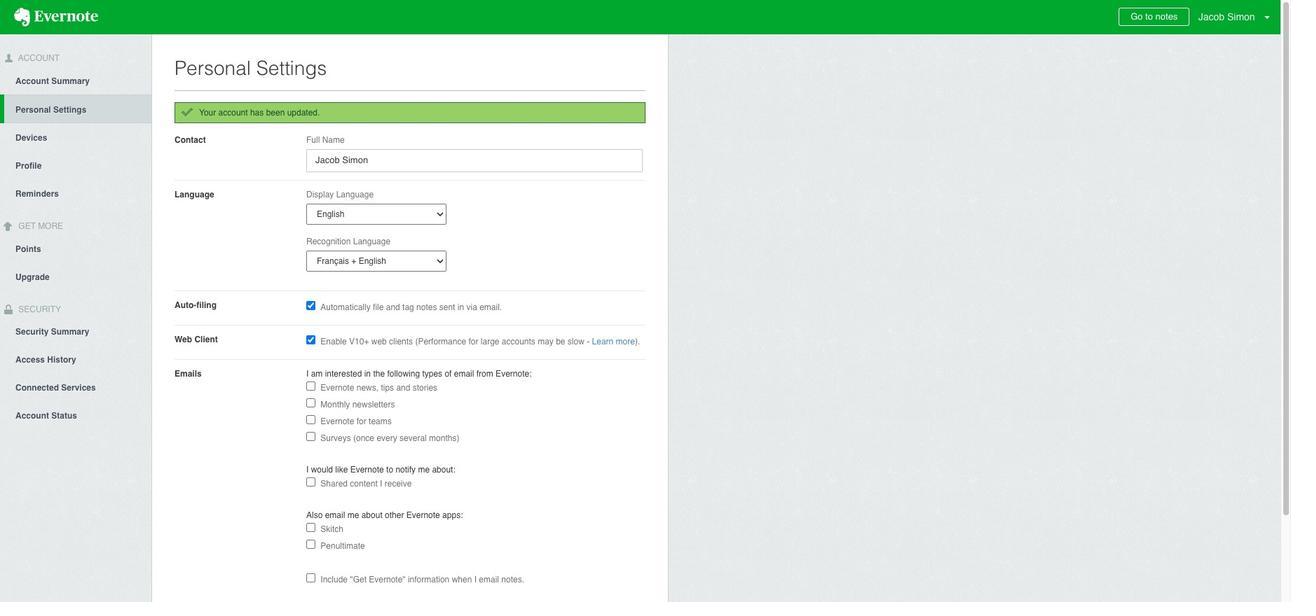 Task type: describe. For each thing, give the bounding box(es) containing it.
profile
[[15, 161, 42, 171]]

apps:
[[442, 511, 463, 521]]

v10+
[[349, 337, 369, 347]]

tag
[[402, 303, 414, 313]]

evernote up shared content i receive
[[350, 465, 384, 475]]

penultimate
[[321, 542, 365, 552]]

monthly newsletters
[[321, 400, 395, 410]]

notify
[[396, 465, 416, 475]]

evernote down interested
[[321, 383, 354, 393]]

go to notes link
[[1119, 8, 1190, 26]]

sent
[[439, 303, 455, 313]]

account summary
[[15, 76, 90, 86]]

enable
[[321, 337, 347, 347]]

teams
[[369, 417, 392, 427]]

auto-filing
[[175, 301, 217, 311]]

1 horizontal spatial email
[[454, 369, 474, 379]]

).
[[635, 337, 640, 347]]

0 horizontal spatial me
[[347, 511, 359, 521]]

services
[[61, 384, 96, 394]]

like
[[335, 465, 348, 475]]

points link
[[0, 235, 151, 263]]

upgrade
[[15, 272, 50, 282]]

account status
[[15, 412, 77, 422]]

access history link
[[0, 346, 151, 374]]

0 vertical spatial settings
[[256, 57, 327, 79]]

to inside go to notes link
[[1145, 11, 1153, 22]]

1 vertical spatial for
[[357, 417, 366, 427]]

emails
[[175, 369, 202, 379]]

content
[[350, 479, 378, 489]]

language for display
[[336, 190, 374, 200]]

jacob
[[1198, 11, 1225, 22]]

information
[[408, 575, 450, 585]]

types
[[422, 369, 442, 379]]

0 horizontal spatial in
[[364, 369, 371, 379]]

automatically file and tag notes sent in via email.
[[321, 303, 502, 313]]

more
[[616, 337, 635, 347]]

name
[[322, 135, 345, 145]]

filing
[[196, 301, 217, 311]]

1 vertical spatial notes
[[416, 303, 437, 313]]

about
[[361, 511, 383, 521]]

learn
[[592, 337, 614, 347]]

0 vertical spatial me
[[418, 465, 430, 475]]

account summary link
[[0, 66, 151, 94]]

Evernote for teams checkbox
[[306, 416, 315, 425]]

updated.
[[287, 108, 320, 118]]

0 vertical spatial and
[[386, 303, 400, 313]]

access
[[15, 356, 45, 365]]

1 horizontal spatial notes
[[1156, 11, 1178, 22]]

evernote link
[[0, 0, 112, 34]]

file
[[373, 303, 384, 313]]

other
[[385, 511, 404, 521]]

would
[[311, 465, 333, 475]]

large
[[481, 337, 499, 347]]

security summary link
[[0, 318, 151, 346]]

reminders
[[15, 189, 59, 199]]

i right when
[[474, 575, 477, 585]]

points
[[15, 244, 41, 254]]

web client
[[175, 335, 218, 345]]

your account has been updated.
[[199, 108, 320, 118]]

connected services
[[15, 384, 96, 394]]

"get
[[350, 575, 367, 585]]

evernote up surveys
[[321, 417, 354, 427]]

language down the contact
[[175, 190, 214, 200]]

summary for security summary
[[51, 328, 89, 337]]

of
[[445, 369, 452, 379]]

web
[[371, 337, 387, 347]]

profile link
[[0, 151, 151, 179]]

more
[[38, 221, 63, 231]]

has
[[250, 108, 264, 118]]

Penultimate checkbox
[[306, 540, 315, 550]]

full
[[306, 135, 320, 145]]

evernote news, tips and stories
[[321, 383, 437, 393]]

summary for account summary
[[51, 76, 90, 86]]

access history
[[15, 356, 76, 365]]

monthly
[[321, 400, 350, 410]]

display language
[[306, 190, 374, 200]]

account
[[218, 108, 248, 118]]

(once
[[353, 434, 374, 444]]

been
[[266, 108, 285, 118]]

jacob simon
[[1198, 11, 1255, 22]]

2 vertical spatial email
[[479, 575, 499, 585]]

jacob simon link
[[1195, 0, 1281, 34]]

account for account
[[16, 53, 60, 63]]

news,
[[357, 383, 379, 393]]

receive
[[385, 479, 412, 489]]

personal inside personal settings link
[[15, 105, 51, 115]]

history
[[47, 356, 76, 365]]



Task type: vqa. For each thing, say whether or not it's contained in the screenshot.
SETTINGS to the bottom
yes



Task type: locate. For each thing, give the bounding box(es) containing it.
0 vertical spatial notes
[[1156, 11, 1178, 22]]

account for account summary
[[15, 76, 49, 86]]

and down following
[[396, 383, 410, 393]]

Evernote news, tips and stories checkbox
[[306, 382, 315, 391]]

slow
[[568, 337, 585, 347]]

me
[[418, 465, 430, 475], [347, 511, 359, 521]]

personal settings up has
[[175, 57, 327, 79]]

to left notify
[[386, 465, 393, 475]]

1 horizontal spatial personal settings
[[175, 57, 327, 79]]

automatically
[[321, 303, 371, 313]]

0 vertical spatial summary
[[51, 76, 90, 86]]

for up (once
[[357, 417, 366, 427]]

0 vertical spatial email
[[454, 369, 474, 379]]

1 vertical spatial and
[[396, 383, 410, 393]]

Automatically file and tag notes sent in via email. checkbox
[[306, 301, 315, 311]]

in
[[458, 303, 464, 313], [364, 369, 371, 379]]

0 vertical spatial to
[[1145, 11, 1153, 22]]

connected services link
[[0, 374, 151, 402]]

me right notify
[[418, 465, 430, 475]]

Full Name text field
[[306, 149, 643, 172]]

display
[[306, 190, 334, 200]]

accounts
[[502, 337, 535, 347]]

(performance
[[415, 337, 466, 347]]

0 horizontal spatial settings
[[53, 105, 86, 115]]

status
[[51, 412, 77, 422]]

1 vertical spatial personal
[[15, 105, 51, 115]]

when
[[452, 575, 472, 585]]

following
[[387, 369, 420, 379]]

go to notes
[[1131, 11, 1178, 22]]

security up the security summary
[[16, 305, 61, 314]]

0 horizontal spatial to
[[386, 465, 393, 475]]

0 horizontal spatial personal settings
[[15, 105, 86, 115]]

Include "Get Evernote" information when I email notes. checkbox
[[306, 574, 315, 583]]

account
[[16, 53, 60, 63], [15, 76, 49, 86], [15, 412, 49, 422]]

learn more link
[[592, 337, 635, 347]]

1 vertical spatial in
[[364, 369, 371, 379]]

in left via
[[458, 303, 464, 313]]

account down connected on the bottom
[[15, 412, 49, 422]]

1 vertical spatial personal settings
[[15, 105, 86, 115]]

evernote for teams
[[321, 417, 392, 427]]

language for recognition
[[353, 237, 391, 247]]

i up shared content i receive option
[[306, 465, 309, 475]]

0 vertical spatial security
[[16, 305, 61, 314]]

your
[[199, 108, 216, 118]]

-
[[587, 337, 590, 347]]

account up personal settings link
[[15, 76, 49, 86]]

language
[[175, 190, 214, 200], [336, 190, 374, 200], [353, 237, 391, 247]]

notes right "tag"
[[416, 303, 437, 313]]

Skitch checkbox
[[306, 524, 315, 533]]

1 horizontal spatial to
[[1145, 11, 1153, 22]]

reminders link
[[0, 179, 151, 207]]

me left about
[[347, 511, 359, 521]]

security up access
[[15, 328, 49, 337]]

evernote
[[321, 383, 354, 393], [321, 417, 354, 427], [350, 465, 384, 475], [406, 511, 440, 521]]

several
[[400, 434, 427, 444]]

0 vertical spatial account
[[16, 53, 60, 63]]

get
[[18, 221, 36, 231]]

email left notes.
[[479, 575, 499, 585]]

get more
[[16, 221, 63, 231]]

notes right go
[[1156, 11, 1178, 22]]

notes
[[1156, 11, 1178, 22], [416, 303, 437, 313]]

Monthly newsletters checkbox
[[306, 399, 315, 408]]

in left the
[[364, 369, 371, 379]]

personal settings link
[[4, 94, 151, 123]]

1 vertical spatial summary
[[51, 328, 89, 337]]

surveys (once every several months)
[[321, 434, 459, 444]]

2 vertical spatial account
[[15, 412, 49, 422]]

i am interested in the following types of email from evernote:
[[306, 369, 532, 379]]

include
[[321, 575, 348, 585]]

0 horizontal spatial email
[[325, 511, 345, 521]]

email right of
[[454, 369, 474, 379]]

1 vertical spatial me
[[347, 511, 359, 521]]

skitch
[[321, 525, 343, 535]]

summary up personal settings link
[[51, 76, 90, 86]]

0 horizontal spatial personal
[[15, 105, 51, 115]]

0 vertical spatial personal settings
[[175, 57, 327, 79]]

months)
[[429, 434, 459, 444]]

newsletters
[[352, 400, 395, 410]]

shared
[[321, 479, 348, 489]]

1 horizontal spatial for
[[469, 337, 478, 347]]

email up skitch
[[325, 511, 345, 521]]

account for account status
[[15, 412, 49, 422]]

connected
[[15, 384, 59, 394]]

i left am on the left of the page
[[306, 369, 309, 379]]

0 vertical spatial in
[[458, 303, 464, 313]]

summary
[[51, 76, 90, 86], [51, 328, 89, 337]]

1 vertical spatial security
[[15, 328, 49, 337]]

security for security summary
[[15, 328, 49, 337]]

1 vertical spatial account
[[15, 76, 49, 86]]

recognition language
[[306, 237, 391, 247]]

shared content i receive
[[321, 479, 412, 489]]

1 horizontal spatial in
[[458, 303, 464, 313]]

None checkbox
[[306, 336, 315, 345]]

1 vertical spatial settings
[[53, 105, 86, 115]]

settings
[[256, 57, 327, 79], [53, 105, 86, 115]]

1 horizontal spatial me
[[418, 465, 430, 475]]

from
[[477, 369, 493, 379]]

account status link
[[0, 402, 151, 430]]

account up account summary at the left of page
[[16, 53, 60, 63]]

notes.
[[501, 575, 524, 585]]

2 horizontal spatial email
[[479, 575, 499, 585]]

stories
[[413, 383, 437, 393]]

0 horizontal spatial notes
[[416, 303, 437, 313]]

personal up your
[[175, 57, 251, 79]]

0 horizontal spatial for
[[357, 417, 366, 427]]

via
[[466, 303, 477, 313]]

evernote:
[[496, 369, 532, 379]]

evernote"
[[369, 575, 406, 585]]

and right file
[[386, 303, 400, 313]]

language right display at the top
[[336, 190, 374, 200]]

full name
[[306, 135, 345, 145]]

devices
[[15, 133, 47, 143]]

0 vertical spatial personal
[[175, 57, 251, 79]]

client
[[194, 335, 218, 345]]

contact
[[175, 135, 206, 145]]

1 horizontal spatial settings
[[256, 57, 327, 79]]

i would like evernote to notify me about:
[[306, 465, 455, 475]]

clients
[[389, 337, 413, 347]]

also
[[306, 511, 323, 521]]

enable v10+ web clients (performance for large accounts may be slow - learn more ).
[[321, 337, 640, 347]]

1 vertical spatial to
[[386, 465, 393, 475]]

tips
[[381, 383, 394, 393]]

for left large
[[469, 337, 478, 347]]

go
[[1131, 11, 1143, 22]]

settings up devices link
[[53, 105, 86, 115]]

0 vertical spatial for
[[469, 337, 478, 347]]

settings up updated.
[[256, 57, 327, 79]]

about:
[[432, 465, 455, 475]]

personal settings down account summary at the left of page
[[15, 105, 86, 115]]

personal up devices
[[15, 105, 51, 115]]

also email me about other evernote apps:
[[306, 511, 463, 521]]

be
[[556, 337, 565, 347]]

to right go
[[1145, 11, 1153, 22]]

interested
[[325, 369, 362, 379]]

may
[[538, 337, 554, 347]]

Shared content I receive checkbox
[[306, 478, 315, 487]]

for
[[469, 337, 478, 347], [357, 417, 366, 427]]

security for security
[[16, 305, 61, 314]]

evernote right 'other'
[[406, 511, 440, 521]]

1 horizontal spatial personal
[[175, 57, 251, 79]]

language right recognition
[[353, 237, 391, 247]]

upgrade link
[[0, 263, 151, 291]]

1 vertical spatial email
[[325, 511, 345, 521]]

the
[[373, 369, 385, 379]]

include "get evernote" information when i email notes.
[[321, 575, 524, 585]]

i
[[306, 369, 309, 379], [306, 465, 309, 475], [380, 479, 382, 489], [474, 575, 477, 585]]

summary up the access history link
[[51, 328, 89, 337]]

security summary
[[15, 328, 89, 337]]

evernote image
[[0, 8, 112, 27]]

auto-
[[175, 301, 197, 311]]

i down i would like evernote to notify me about:
[[380, 479, 382, 489]]

Surveys (once every several months) checkbox
[[306, 432, 315, 442]]

simon
[[1227, 11, 1255, 22]]

recognition
[[306, 237, 351, 247]]



